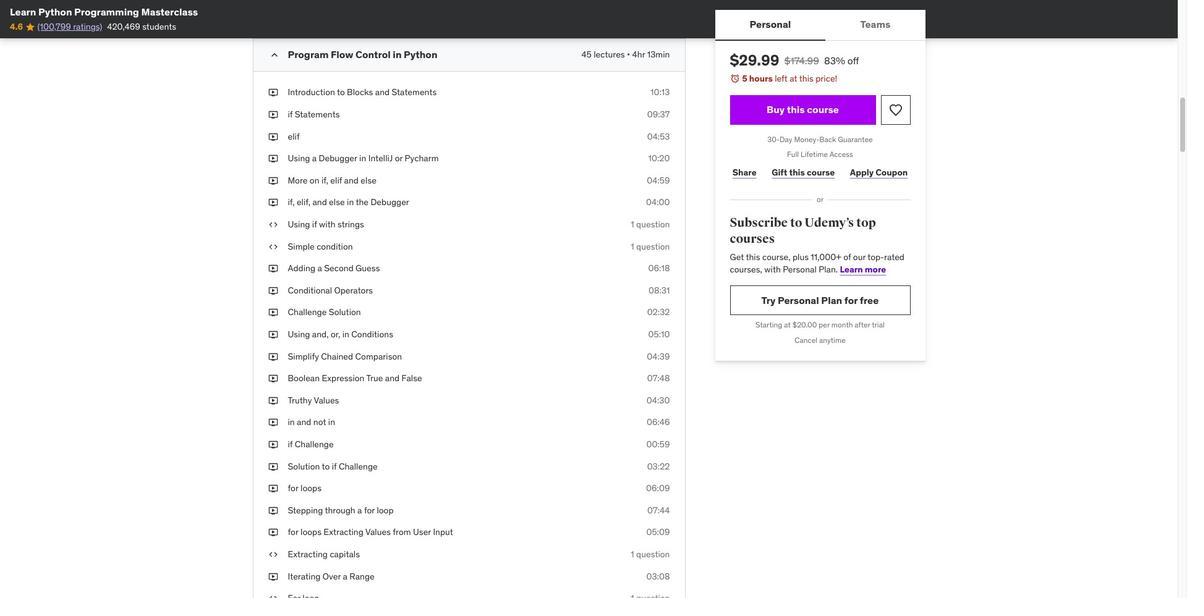 Task type: describe. For each thing, give the bounding box(es) containing it.
1 vertical spatial debugger
[[371, 197, 409, 208]]

gift this course
[[772, 167, 835, 178]]

month
[[832, 321, 853, 330]]

full
[[787, 150, 799, 159]]

xsmall image for truthy values
[[268, 395, 278, 407]]

xsmall image for in and not in
[[268, 417, 278, 429]]

1 vertical spatial statements
[[295, 109, 340, 120]]

learn python programming masterclass
[[10, 6, 198, 18]]

for up stepping
[[288, 483, 299, 494]]

0 vertical spatial challenge
[[288, 307, 327, 318]]

buy this course button
[[730, 95, 876, 125]]

with inside the get this course, plus 11,000+ of our top-rated courses, with personal plan.
[[765, 264, 781, 275]]

try
[[762, 294, 776, 307]]

capitals
[[330, 549, 360, 560]]

tab list containing personal
[[715, 10, 926, 41]]

top
[[857, 215, 876, 231]]

of
[[844, 252, 851, 263]]

xsmall image for for loops extracting values from user input
[[268, 527, 278, 539]]

xsmall image for if, elif, and else in the debugger
[[268, 197, 278, 209]]

xsmall image for boolean expression true and false
[[268, 373, 278, 385]]

to for introduction
[[337, 87, 345, 98]]

apply coupon button
[[848, 160, 911, 185]]

course,
[[763, 252, 791, 263]]

teams button
[[826, 10, 926, 40]]

420,469
[[107, 21, 140, 32]]

xsmall image for conditional operators
[[268, 285, 278, 297]]

intellij
[[369, 153, 393, 164]]

students
[[142, 21, 176, 32]]

05:10
[[649, 329, 670, 340]]

xsmall image for elif
[[268, 131, 278, 143]]

condition
[[317, 241, 353, 252]]

wishlist image
[[889, 102, 903, 117]]

$174.99
[[785, 54, 820, 67]]

if challenge
[[288, 439, 334, 450]]

$20.00
[[793, 321, 817, 330]]

not
[[314, 417, 326, 428]]

07:48
[[647, 373, 670, 384]]

user
[[413, 527, 431, 538]]

xsmall image for challenge solution
[[268, 307, 278, 319]]

using for using a debugger in intellij or pycharm
[[288, 153, 310, 164]]

0 vertical spatial with
[[319, 219, 336, 230]]

more
[[288, 175, 308, 186]]

iterating
[[288, 571, 321, 582]]

gift
[[772, 167, 788, 178]]

anytime
[[820, 336, 846, 345]]

04:00
[[646, 197, 670, 208]]

30-
[[768, 135, 780, 144]]

for loops
[[288, 483, 322, 494]]

xsmall image for iterating over a range
[[268, 571, 278, 583]]

5 hours left at this price!
[[743, 73, 838, 84]]

challenge solution
[[288, 307, 361, 318]]

free
[[860, 294, 879, 307]]

buy
[[767, 103, 785, 116]]

45 lectures • 4hr 13min
[[582, 49, 670, 60]]

13min
[[647, 49, 670, 60]]

04:53
[[647, 131, 670, 142]]

10:13
[[651, 87, 670, 98]]

0 vertical spatial extracting
[[324, 527, 364, 538]]

a right through
[[358, 505, 362, 516]]

a right over
[[343, 571, 348, 582]]

07:44
[[648, 505, 670, 516]]

small image
[[268, 49, 281, 62]]

plus
[[793, 252, 809, 263]]

xsmall image for simplify chained comparison
[[268, 351, 278, 363]]

a right adding
[[318, 263, 322, 274]]

true
[[366, 373, 383, 384]]

in left the 'the'
[[347, 197, 354, 208]]

udemy's
[[805, 215, 854, 231]]

personal inside the get this course, plus 11,000+ of our top-rated courses, with personal plan.
[[783, 264, 817, 275]]

comparison
[[355, 351, 402, 362]]

03:22
[[647, 461, 670, 472]]

share button
[[730, 160, 760, 185]]

apply coupon
[[850, 167, 908, 178]]

conditional
[[288, 285, 332, 296]]

through
[[325, 505, 356, 516]]

if down introduction
[[288, 109, 293, 120]]

the
[[356, 197, 369, 208]]

or,
[[331, 329, 340, 340]]

adding a second guess
[[288, 263, 380, 274]]

0 vertical spatial else
[[361, 175, 377, 186]]

alarm image
[[730, 74, 740, 84]]

4hr
[[633, 49, 645, 60]]

using a debugger in intellij or pycharm
[[288, 153, 439, 164]]

and left the not on the left
[[297, 417, 311, 428]]

conditions
[[352, 329, 393, 340]]

xsmall image for simple condition
[[268, 241, 278, 253]]

0 vertical spatial if,
[[322, 175, 328, 186]]

subscribe
[[730, 215, 788, 231]]

1 for using if with strings
[[631, 219, 635, 230]]

in for control
[[393, 49, 402, 61]]

operators
[[334, 285, 373, 296]]

0 horizontal spatial python
[[38, 6, 72, 18]]

xsmall image for adding a second guess
[[268, 263, 278, 275]]

for left loop
[[364, 505, 375, 516]]

if statements
[[288, 109, 340, 120]]

04:30
[[647, 395, 670, 406]]

if up simple condition
[[312, 219, 317, 230]]

program
[[288, 49, 329, 61]]

personal inside personal 'button'
[[750, 18, 791, 31]]

4.6
[[10, 21, 23, 32]]

30-day money-back guarantee full lifetime access
[[768, 135, 873, 159]]

personal inside try personal plan for free link
[[778, 294, 819, 307]]

truthy values
[[288, 395, 339, 406]]

1 question for simple condition
[[631, 241, 670, 252]]

3 1 from the top
[[631, 549, 635, 560]]

extracting capitals
[[288, 549, 360, 560]]

plan.
[[819, 264, 838, 275]]

04:39
[[647, 351, 670, 362]]

get this course, plus 11,000+ of our top-rated courses, with personal plan.
[[730, 252, 905, 275]]

and right elif,
[[313, 197, 327, 208]]

stepping
[[288, 505, 323, 516]]

this for buy
[[787, 103, 805, 116]]

elif,
[[297, 197, 311, 208]]

lifetime
[[801, 150, 828, 159]]

and right true
[[385, 373, 400, 384]]

06:46
[[647, 417, 670, 428]]

stepping through a for loop
[[288, 505, 394, 516]]

xsmall image for stepping through a for loop
[[268, 505, 278, 517]]

trial
[[872, 321, 885, 330]]

if, elif, and else in the debugger
[[288, 197, 409, 208]]

16 xsmall image from the top
[[268, 593, 278, 599]]

range
[[350, 571, 375, 582]]

our
[[854, 252, 866, 263]]

45
[[582, 49, 592, 60]]

more on if, elif and else
[[288, 175, 377, 186]]

using for using and, or, in conditions
[[288, 329, 310, 340]]

xsmall image for for loops
[[268, 483, 278, 495]]

2 vertical spatial challenge
[[339, 461, 378, 472]]



Task type: locate. For each thing, give the bounding box(es) containing it.
xsmall image for introduction to blocks and statements
[[268, 87, 278, 99]]

this up courses,
[[746, 252, 761, 263]]

learn for learn python programming masterclass
[[10, 6, 36, 18]]

2 using from the top
[[288, 219, 310, 230]]

solution to if challenge
[[288, 461, 378, 472]]

using left and,
[[288, 329, 310, 340]]

•
[[627, 49, 630, 60]]

conditional operators
[[288, 285, 373, 296]]

2 vertical spatial 1 question
[[631, 549, 670, 560]]

personal down plus
[[783, 264, 817, 275]]

boolean expression true and false
[[288, 373, 422, 384]]

03:08
[[647, 571, 670, 582]]

8 xsmall image from the top
[[268, 351, 278, 363]]

1 horizontal spatial debugger
[[371, 197, 409, 208]]

0 horizontal spatial else
[[329, 197, 345, 208]]

buy this course
[[767, 103, 839, 116]]

0 vertical spatial 1
[[631, 219, 635, 230]]

for inside try personal plan for free link
[[845, 294, 858, 307]]

1 vertical spatial 1 question
[[631, 241, 670, 252]]

1 course from the top
[[807, 103, 839, 116]]

truthy
[[288, 395, 312, 406]]

0 vertical spatial course
[[807, 103, 839, 116]]

1 vertical spatial personal
[[783, 264, 817, 275]]

0 horizontal spatial debugger
[[319, 153, 357, 164]]

using up more
[[288, 153, 310, 164]]

in for or,
[[342, 329, 349, 340]]

chained
[[321, 351, 353, 362]]

with down course, at the top right of page
[[765, 264, 781, 275]]

1 question up "06:18"
[[631, 241, 670, 252]]

top-
[[868, 252, 885, 263]]

loops down stepping
[[301, 527, 322, 538]]

0 horizontal spatial statements
[[295, 109, 340, 120]]

question
[[637, 219, 670, 230], [637, 241, 670, 252], [637, 549, 670, 560]]

starting at $20.00 per month after trial cancel anytime
[[756, 321, 885, 345]]

introduction to blocks and statements
[[288, 87, 437, 98]]

8 xsmall image from the top
[[268, 571, 278, 583]]

simplify
[[288, 351, 319, 362]]

debugger up more on if, elif and else
[[319, 153, 357, 164]]

0 vertical spatial personal
[[750, 18, 791, 31]]

from
[[393, 527, 411, 538]]

1 vertical spatial learn
[[840, 264, 863, 275]]

access
[[830, 150, 854, 159]]

to left the blocks
[[337, 87, 345, 98]]

1 horizontal spatial else
[[361, 175, 377, 186]]

1 horizontal spatial with
[[765, 264, 781, 275]]

more
[[865, 264, 887, 275]]

xsmall image for if statements
[[268, 109, 278, 121]]

learn down of at the right top of page
[[840, 264, 863, 275]]

or
[[395, 153, 403, 164], [817, 195, 824, 204]]

at left $20.00
[[784, 321, 791, 330]]

course down the lifetime
[[807, 167, 835, 178]]

if
[[288, 109, 293, 120], [312, 219, 317, 230], [288, 439, 293, 450], [332, 461, 337, 472]]

1 horizontal spatial solution
[[329, 307, 361, 318]]

a up on
[[312, 153, 317, 164]]

this
[[800, 73, 814, 84], [787, 103, 805, 116], [790, 167, 805, 178], [746, 252, 761, 263]]

2 course from the top
[[807, 167, 835, 178]]

question up 03:08
[[637, 549, 670, 560]]

2 question from the top
[[637, 241, 670, 252]]

get
[[730, 252, 744, 263]]

solution up for loops
[[288, 461, 320, 472]]

using
[[288, 153, 310, 164], [288, 219, 310, 230], [288, 329, 310, 340]]

1 vertical spatial at
[[784, 321, 791, 330]]

0 vertical spatial at
[[790, 73, 798, 84]]

for left free
[[845, 294, 858, 307]]

price!
[[816, 73, 838, 84]]

1 xsmall image from the top
[[268, 87, 278, 99]]

in left intellij
[[359, 153, 366, 164]]

extracting up iterating
[[288, 549, 328, 560]]

5 xsmall image from the top
[[268, 241, 278, 253]]

using for using if with strings
[[288, 219, 310, 230]]

in
[[393, 49, 402, 61], [359, 153, 366, 164], [347, 197, 354, 208], [342, 329, 349, 340], [288, 417, 295, 428], [328, 417, 335, 428]]

15 xsmall image from the top
[[268, 549, 278, 561]]

1 question up 03:08
[[631, 549, 670, 560]]

challenge down in and not in
[[295, 439, 334, 450]]

in and not in
[[288, 417, 335, 428]]

12 xsmall image from the top
[[268, 461, 278, 473]]

question for simple condition
[[637, 241, 670, 252]]

boolean
[[288, 373, 320, 384]]

cancel
[[795, 336, 818, 345]]

learn for learn more
[[840, 264, 863, 275]]

false
[[402, 373, 422, 384]]

debugger
[[319, 153, 357, 164], [371, 197, 409, 208]]

0 vertical spatial question
[[637, 219, 670, 230]]

loop
[[377, 505, 394, 516]]

loops for for loops
[[301, 483, 322, 494]]

1 horizontal spatial values
[[366, 527, 391, 538]]

challenge up stepping through a for loop
[[339, 461, 378, 472]]

$29.99
[[730, 51, 780, 70]]

3 xsmall image from the top
[[268, 175, 278, 187]]

0 horizontal spatial learn
[[10, 6, 36, 18]]

plan
[[822, 294, 843, 307]]

this inside buy this course button
[[787, 103, 805, 116]]

apply
[[850, 167, 874, 178]]

lectures
[[594, 49, 625, 60]]

values down loop
[[366, 527, 391, 538]]

else
[[361, 175, 377, 186], [329, 197, 345, 208]]

python
[[38, 6, 72, 18], [404, 49, 438, 61]]

and up if, elif, and else in the debugger
[[344, 175, 359, 186]]

teams
[[861, 18, 891, 31]]

0 horizontal spatial with
[[319, 219, 336, 230]]

learn more
[[840, 264, 887, 275]]

1 loops from the top
[[301, 483, 322, 494]]

1 vertical spatial or
[[817, 195, 824, 204]]

using up simple
[[288, 219, 310, 230]]

blocks
[[347, 87, 373, 98]]

courses,
[[730, 264, 763, 275]]

2 loops from the top
[[301, 527, 322, 538]]

elif
[[288, 131, 300, 142], [331, 175, 342, 186]]

7 xsmall image from the top
[[268, 329, 278, 341]]

else down more on if, elif and else
[[329, 197, 345, 208]]

14 xsmall image from the top
[[268, 527, 278, 539]]

tab list
[[715, 10, 926, 41]]

if down in and not in
[[288, 439, 293, 450]]

0 vertical spatial statements
[[392, 87, 437, 98]]

1 horizontal spatial to
[[337, 87, 345, 98]]

0 vertical spatial learn
[[10, 6, 36, 18]]

flow
[[331, 49, 353, 61]]

xsmall image for using and, or, in conditions
[[268, 329, 278, 341]]

course for gift this course
[[807, 167, 835, 178]]

2 vertical spatial to
[[322, 461, 330, 472]]

to
[[337, 87, 345, 98], [790, 215, 803, 231], [322, 461, 330, 472]]

using and, or, in conditions
[[288, 329, 393, 340]]

13 xsmall image from the top
[[268, 483, 278, 495]]

1 vertical spatial with
[[765, 264, 781, 275]]

elif right on
[[331, 175, 342, 186]]

solution
[[329, 307, 361, 318], [288, 461, 320, 472]]

in for debugger
[[359, 153, 366, 164]]

xsmall image for more on if, elif and else
[[268, 175, 278, 187]]

personal button
[[715, 10, 826, 40]]

in right control
[[393, 49, 402, 61]]

3 xsmall image from the top
[[268, 197, 278, 209]]

7 xsmall image from the top
[[268, 505, 278, 517]]

1 vertical spatial question
[[637, 241, 670, 252]]

2 xsmall image from the top
[[268, 153, 278, 165]]

values up the not on the left
[[314, 395, 339, 406]]

with
[[319, 219, 336, 230], [765, 264, 781, 275]]

xsmall image for using if with strings
[[268, 219, 278, 231]]

0 vertical spatial loops
[[301, 483, 322, 494]]

if down if challenge
[[332, 461, 337, 472]]

2 vertical spatial question
[[637, 549, 670, 560]]

to for solution
[[322, 461, 330, 472]]

in down truthy
[[288, 417, 295, 428]]

5 xsmall image from the top
[[268, 307, 278, 319]]

after
[[855, 321, 871, 330]]

at inside starting at $20.00 per month after trial cancel anytime
[[784, 321, 791, 330]]

this right buy
[[787, 103, 805, 116]]

0 horizontal spatial values
[[314, 395, 339, 406]]

1 horizontal spatial learn
[[840, 264, 863, 275]]

or up udemy's
[[817, 195, 824, 204]]

09:37
[[647, 109, 670, 120]]

2 vertical spatial personal
[[778, 294, 819, 307]]

extracting up capitals at the left bottom of the page
[[324, 527, 364, 538]]

xsmall image for using a debugger in intellij or pycharm
[[268, 153, 278, 165]]

08:31
[[649, 285, 670, 296]]

course inside button
[[807, 103, 839, 116]]

(100,799 ratings)
[[37, 21, 102, 32]]

0 vertical spatial elif
[[288, 131, 300, 142]]

guarantee
[[838, 135, 873, 144]]

11 xsmall image from the top
[[268, 439, 278, 451]]

personal up $20.00
[[778, 294, 819, 307]]

2 horizontal spatial to
[[790, 215, 803, 231]]

1 question from the top
[[637, 219, 670, 230]]

question for using if with strings
[[637, 219, 670, 230]]

4 xsmall image from the top
[[268, 263, 278, 275]]

loops up stepping
[[301, 483, 322, 494]]

1 horizontal spatial elif
[[331, 175, 342, 186]]

0 vertical spatial 1 question
[[631, 219, 670, 230]]

xsmall image
[[268, 87, 278, 99], [268, 109, 278, 121], [268, 175, 278, 187], [268, 219, 278, 231], [268, 241, 278, 253], [268, 285, 278, 297], [268, 329, 278, 341], [268, 351, 278, 363], [268, 373, 278, 385], [268, 395, 278, 407], [268, 439, 278, 451], [268, 461, 278, 473], [268, 483, 278, 495], [268, 527, 278, 539], [268, 549, 278, 561], [268, 593, 278, 599]]

05:09
[[647, 527, 670, 538]]

1 vertical spatial challenge
[[295, 439, 334, 450]]

learn up 4.6 on the top
[[10, 6, 36, 18]]

in for not
[[328, 417, 335, 428]]

1 vertical spatial 1
[[631, 241, 635, 252]]

this inside the get this course, plus 11,000+ of our top-rated courses, with personal plan.
[[746, 252, 761, 263]]

0 vertical spatial values
[[314, 395, 339, 406]]

and right the blocks
[[375, 87, 390, 98]]

3 1 question from the top
[[631, 549, 670, 560]]

1 vertical spatial solution
[[288, 461, 320, 472]]

question down 04:00
[[637, 219, 670, 230]]

subscribe to udemy's top courses
[[730, 215, 876, 247]]

1 xsmall image from the top
[[268, 131, 278, 143]]

this for get
[[746, 252, 761, 263]]

1 question down 04:00
[[631, 219, 670, 230]]

1 using from the top
[[288, 153, 310, 164]]

4 xsmall image from the top
[[268, 219, 278, 231]]

course for buy this course
[[807, 103, 839, 116]]

0 vertical spatial python
[[38, 6, 72, 18]]

adding
[[288, 263, 316, 274]]

1 for simple condition
[[631, 241, 635, 252]]

0 vertical spatial using
[[288, 153, 310, 164]]

10:20
[[649, 153, 670, 164]]

3 using from the top
[[288, 329, 310, 340]]

simple condition
[[288, 241, 353, 252]]

0 horizontal spatial to
[[322, 461, 330, 472]]

course up back at the right top
[[807, 103, 839, 116]]

this inside "gift this course" link
[[790, 167, 805, 178]]

second
[[324, 263, 354, 274]]

try personal plan for free
[[762, 294, 879, 307]]

1 1 question from the top
[[631, 219, 670, 230]]

in right or, on the left of the page
[[342, 329, 349, 340]]

$29.99 $174.99 83% off
[[730, 51, 860, 70]]

xsmall image
[[268, 131, 278, 143], [268, 153, 278, 165], [268, 197, 278, 209], [268, 263, 278, 275], [268, 307, 278, 319], [268, 417, 278, 429], [268, 505, 278, 517], [268, 571, 278, 583]]

0 horizontal spatial elif
[[288, 131, 300, 142]]

1 vertical spatial elif
[[331, 175, 342, 186]]

and,
[[312, 329, 329, 340]]

2 1 question from the top
[[631, 241, 670, 252]]

to left udemy's
[[790, 215, 803, 231]]

python right control
[[404, 49, 438, 61]]

else down using a debugger in intellij or pycharm
[[361, 175, 377, 186]]

1 1 from the top
[[631, 219, 635, 230]]

(100,799
[[37, 21, 71, 32]]

to inside subscribe to udemy's top courses
[[790, 215, 803, 231]]

0 vertical spatial to
[[337, 87, 345, 98]]

1 vertical spatial extracting
[[288, 549, 328, 560]]

1 vertical spatial else
[[329, 197, 345, 208]]

this right the gift
[[790, 167, 805, 178]]

at right left
[[790, 73, 798, 84]]

control
[[356, 49, 391, 61]]

xsmall image for extracting capitals
[[268, 549, 278, 561]]

challenge down the conditional
[[288, 307, 327, 318]]

statements right the blocks
[[392, 87, 437, 98]]

to down if challenge
[[322, 461, 330, 472]]

to for subscribe
[[790, 215, 803, 231]]

money-
[[795, 135, 820, 144]]

on
[[310, 175, 320, 186]]

xsmall image for if challenge
[[268, 439, 278, 451]]

solution up using and, or, in conditions
[[329, 307, 361, 318]]

this for gift
[[790, 167, 805, 178]]

0 vertical spatial solution
[[329, 307, 361, 318]]

iterating over a range
[[288, 571, 375, 582]]

0 horizontal spatial or
[[395, 153, 403, 164]]

0 horizontal spatial if,
[[288, 197, 295, 208]]

elif down if statements
[[288, 131, 300, 142]]

2 vertical spatial using
[[288, 329, 310, 340]]

python up (100,799
[[38, 6, 72, 18]]

simple
[[288, 241, 315, 252]]

if, left elif,
[[288, 197, 295, 208]]

0 vertical spatial debugger
[[319, 153, 357, 164]]

1 vertical spatial using
[[288, 219, 310, 230]]

learn
[[10, 6, 36, 18], [840, 264, 863, 275]]

and
[[375, 87, 390, 98], [344, 175, 359, 186], [313, 197, 327, 208], [385, 373, 400, 384], [297, 417, 311, 428]]

starting
[[756, 321, 783, 330]]

day
[[780, 135, 793, 144]]

if,
[[322, 175, 328, 186], [288, 197, 295, 208]]

or right intellij
[[395, 153, 403, 164]]

1 vertical spatial loops
[[301, 527, 322, 538]]

1 vertical spatial values
[[366, 527, 391, 538]]

statements down introduction
[[295, 109, 340, 120]]

6 xsmall image from the top
[[268, 417, 278, 429]]

3 question from the top
[[637, 549, 670, 560]]

1 horizontal spatial python
[[404, 49, 438, 61]]

1 horizontal spatial if,
[[322, 175, 328, 186]]

if, right on
[[322, 175, 328, 186]]

1 vertical spatial python
[[404, 49, 438, 61]]

0 vertical spatial or
[[395, 153, 403, 164]]

this down $174.99
[[800, 73, 814, 84]]

using if with strings
[[288, 219, 364, 230]]

6 xsmall image from the top
[[268, 285, 278, 297]]

xsmall image for solution to if challenge
[[268, 461, 278, 473]]

1 horizontal spatial or
[[817, 195, 824, 204]]

0 horizontal spatial solution
[[288, 461, 320, 472]]

debugger right the 'the'
[[371, 197, 409, 208]]

hours
[[750, 73, 773, 84]]

program flow control in python
[[288, 49, 438, 61]]

2 vertical spatial 1
[[631, 549, 635, 560]]

1 question for using if with strings
[[631, 219, 670, 230]]

2 xsmall image from the top
[[268, 109, 278, 121]]

for down stepping
[[288, 527, 299, 538]]

personal up $29.99
[[750, 18, 791, 31]]

1 horizontal spatial statements
[[392, 87, 437, 98]]

2 1 from the top
[[631, 241, 635, 252]]

in right the not on the left
[[328, 417, 335, 428]]

1 vertical spatial course
[[807, 167, 835, 178]]

strings
[[338, 219, 364, 230]]

challenge
[[288, 307, 327, 318], [295, 439, 334, 450], [339, 461, 378, 472]]

question up "06:18"
[[637, 241, 670, 252]]

course
[[807, 103, 839, 116], [807, 167, 835, 178]]

9 xsmall image from the top
[[268, 373, 278, 385]]

10 xsmall image from the top
[[268, 395, 278, 407]]

1 vertical spatial to
[[790, 215, 803, 231]]

1 vertical spatial if,
[[288, 197, 295, 208]]

loops for for loops extracting values from user input
[[301, 527, 322, 538]]

with up simple condition
[[319, 219, 336, 230]]



Task type: vqa. For each thing, say whether or not it's contained in the screenshot.
Personal to the middle
yes



